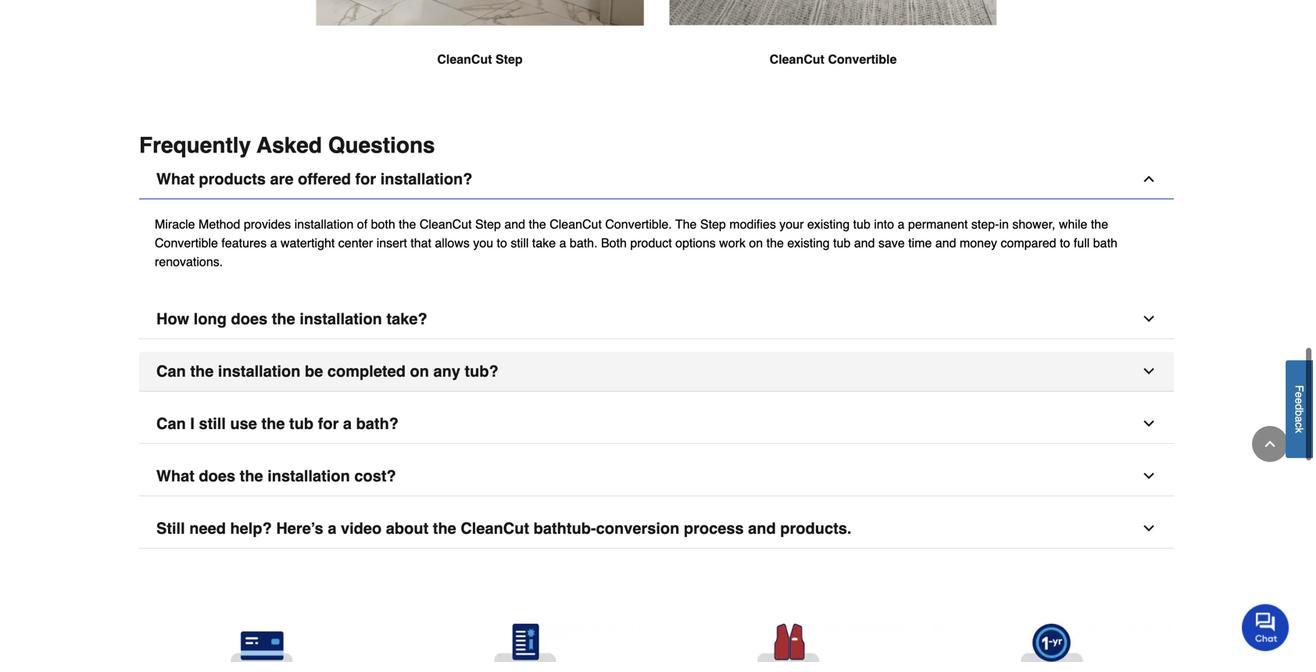 Task type: vqa. For each thing, say whether or not it's contained in the screenshot.
What Products Are Offered For Installation? button
yes



Task type: describe. For each thing, give the bounding box(es) containing it.
the right use
[[262, 415, 285, 433]]

compared
[[1001, 236, 1057, 250]]

offered
[[298, 170, 351, 188]]

1 e from the top
[[1294, 392, 1306, 398]]

chevron down image for the
[[1142, 521, 1158, 536]]

of
[[357, 217, 368, 231]]

while
[[1060, 217, 1088, 231]]

a blue 1-year labor warranty icon. image
[[933, 624, 1172, 662]]

how long does the installation take? button
[[139, 299, 1175, 339]]

step-
[[972, 217, 1000, 231]]

still inside miracle method provides installation of both the cleancut step and the cleancut convertible. the step modifies your existing tub into a permanent step-in shower, while the convertible features a watertight center insert that allows you to still take a bath. both product options work on the existing tub and save time and money compared to full bath renovations.
[[511, 236, 529, 250]]

what products are offered for installation? button
[[139, 159, 1175, 199]]

frequently
[[139, 133, 251, 158]]

the down your
[[767, 236, 784, 250]]

bath?
[[356, 415, 399, 433]]

products
[[199, 170, 266, 188]]

convertible inside miracle method provides installation of both the cleancut step and the cleancut convertible. the step modifies your existing tub into a permanent step-in shower, while the convertible features a watertight center insert that allows you to still take a bath. both product options work on the existing tub and save time and money compared to full bath renovations.
[[155, 236, 218, 250]]

frequently asked questions
[[139, 133, 435, 158]]

installation up the can the installation be completed on any tub?
[[300, 310, 382, 328]]

still
[[156, 520, 185, 538]]

your
[[780, 217, 804, 231]]

2 to from the left
[[1060, 236, 1071, 250]]

take?
[[387, 310, 428, 328]]

can for can the installation be completed on any tub?
[[156, 362, 186, 380]]

questions
[[328, 133, 435, 158]]

a down 'provides' at the left
[[270, 236, 277, 250]]

into
[[875, 217, 895, 231]]

miracle
[[155, 217, 195, 231]]

1 horizontal spatial convertible
[[828, 52, 897, 66]]

money
[[960, 236, 998, 250]]

that
[[411, 236, 432, 250]]

1 vertical spatial does
[[199, 467, 236, 485]]

can i still use the tub for a bath? button
[[139, 404, 1175, 444]]

chevron down image for tub?
[[1142, 364, 1158, 379]]

cleancut step
[[437, 52, 523, 66]]

the up that
[[399, 217, 416, 231]]

chevron up image inside what products are offered for installation? button
[[1142, 171, 1158, 187]]

features
[[222, 236, 267, 250]]

cleancut inside 'button'
[[461, 520, 530, 538]]

options
[[676, 236, 716, 250]]

a dark blue background check icon. image
[[406, 624, 644, 662]]

full
[[1074, 236, 1090, 250]]

still need help? here's a video about the cleancut bathtub-conversion process and products. button
[[139, 509, 1175, 549]]

what does the installation cost?
[[156, 467, 396, 485]]

shower,
[[1013, 217, 1056, 231]]

still inside can i still use the tub for a bath? button
[[199, 415, 226, 433]]

product
[[631, 236, 672, 250]]

bath.
[[570, 236, 598, 250]]

step up "options"
[[701, 217, 726, 231]]

you
[[473, 236, 494, 250]]

f
[[1294, 386, 1306, 392]]

can the installation be completed on any tub? button
[[139, 352, 1175, 392]]

take
[[533, 236, 556, 250]]

c
[[1294, 423, 1306, 428]]

1 vertical spatial existing
[[788, 236, 830, 250]]

a cleancut step giving a tub step-in and walk-through access to convert it to a walk-in-shower. image
[[316, 0, 644, 26]]

chat invite button image
[[1243, 604, 1290, 652]]

the up take
[[529, 217, 546, 231]]

both
[[371, 217, 396, 231]]

what products are offered for installation?
[[156, 170, 473, 188]]

provides
[[244, 217, 291, 231]]

a inside 'button'
[[328, 520, 337, 538]]

products.
[[781, 520, 852, 538]]

be
[[305, 362, 323, 380]]

on inside button
[[410, 362, 429, 380]]

what does the installation cost? button
[[139, 457, 1175, 497]]

video
[[341, 520, 382, 538]]

on inside miracle method provides installation of both the cleancut step and the cleancut convertible. the step modifies your existing tub into a permanent step-in shower, while the convertible features a watertight center insert that allows you to still take a bath. both product options work on the existing tub and save time and money compared to full bath renovations.
[[750, 236, 763, 250]]

miracle method provides installation of both the cleancut step and the cleancut convertible. the step modifies your existing tub into a permanent step-in shower, while the convertible features a watertight center insert that allows you to still take a bath. both product options work on the existing tub and save time and money compared to full bath renovations.
[[155, 217, 1118, 269]]

allows
[[435, 236, 470, 250]]

are
[[270, 170, 294, 188]]

the down long
[[190, 362, 214, 380]]

a right into
[[898, 217, 905, 231]]

b
[[1294, 410, 1306, 417]]

installation inside miracle method provides installation of both the cleancut step and the cleancut convertible. the step modifies your existing tub into a permanent step-in shower, while the convertible features a watertight center insert that allows you to still take a bath. both product options work on the existing tub and save time and money compared to full bath renovations.
[[295, 217, 354, 231]]

f e e d b a c k button
[[1287, 361, 1314, 458]]

installation up use
[[218, 362, 301, 380]]



Task type: locate. For each thing, give the bounding box(es) containing it.
0 vertical spatial chevron up image
[[1142, 171, 1158, 187]]

installation?
[[381, 170, 473, 188]]

does
[[231, 310, 268, 328], [199, 467, 236, 485]]

1 horizontal spatial to
[[1060, 236, 1071, 250]]

bathtub-
[[534, 520, 596, 538]]

the inside 'button'
[[433, 520, 457, 538]]

can down how
[[156, 362, 186, 380]]

save
[[879, 236, 905, 250]]

0 vertical spatial still
[[511, 236, 529, 250]]

the
[[399, 217, 416, 231], [529, 217, 546, 231], [1092, 217, 1109, 231], [767, 236, 784, 250], [272, 310, 295, 328], [190, 362, 214, 380], [262, 415, 285, 433], [240, 467, 263, 485], [433, 520, 457, 538]]

completed
[[328, 362, 406, 380]]

tub left save
[[834, 236, 851, 250]]

on down the modifies
[[750, 236, 763, 250]]

help?
[[230, 520, 272, 538]]

1 horizontal spatial for
[[355, 170, 376, 188]]

cleancut convertible link
[[669, 0, 998, 106]]

0 vertical spatial chevron down image
[[1142, 416, 1158, 432]]

convertible
[[828, 52, 897, 66], [155, 236, 218, 250]]

0 horizontal spatial tub
[[289, 415, 314, 433]]

0 vertical spatial chevron down image
[[1142, 311, 1158, 327]]

here's
[[276, 520, 324, 538]]

can for can i still use the tub for a bath?
[[156, 415, 186, 433]]

1 vertical spatial convertible
[[155, 236, 218, 250]]

cleancut step link
[[316, 0, 644, 106]]

to
[[497, 236, 508, 250], [1060, 236, 1071, 250]]

permanent
[[909, 217, 968, 231]]

1 vertical spatial tub
[[834, 236, 851, 250]]

1 horizontal spatial tub
[[834, 236, 851, 250]]

i
[[190, 415, 195, 433]]

chevron up image inside the scroll to top element
[[1263, 436, 1279, 452]]

chevron down image inside how long does the installation take? button
[[1142, 311, 1158, 327]]

1 vertical spatial chevron down image
[[1142, 364, 1158, 379]]

tub inside button
[[289, 415, 314, 433]]

still need help? here's a video about the cleancut bathtub-conversion process and products.
[[156, 520, 852, 538]]

chevron down image inside still need help? here's a video about the cleancut bathtub-conversion process and products. 'button'
[[1142, 521, 1158, 536]]

can the installation be completed on any tub?
[[156, 362, 499, 380]]

existing down your
[[788, 236, 830, 250]]

1 can from the top
[[156, 362, 186, 380]]

can
[[156, 362, 186, 380], [156, 415, 186, 433]]

chevron down image for can i still use the tub for a bath?
[[1142, 416, 1158, 432]]

still right i
[[199, 415, 226, 433]]

a inside button
[[343, 415, 352, 433]]

need
[[189, 520, 226, 538]]

a left bath?
[[343, 415, 352, 433]]

2 chevron down image from the top
[[1142, 364, 1158, 379]]

use
[[230, 415, 257, 433]]

2 vertical spatial tub
[[289, 415, 314, 433]]

scroll to top element
[[1253, 426, 1289, 462]]

2 horizontal spatial tub
[[854, 217, 871, 231]]

and
[[505, 217, 526, 231], [855, 236, 875, 250], [936, 236, 957, 250], [749, 520, 776, 538]]

center
[[338, 236, 373, 250]]

still left take
[[511, 236, 529, 250]]

chevron down image for what does the installation cost?
[[1142, 468, 1158, 484]]

2 what from the top
[[156, 467, 195, 485]]

cleancut convertible
[[770, 52, 897, 66]]

a inside "button"
[[1294, 417, 1306, 423]]

1 chevron down image from the top
[[1142, 311, 1158, 327]]

how
[[156, 310, 189, 328]]

a up k
[[1294, 417, 1306, 423]]

2 vertical spatial chevron down image
[[1142, 521, 1158, 536]]

step up you
[[476, 217, 501, 231]]

modifies
[[730, 217, 776, 231]]

0 vertical spatial what
[[156, 170, 195, 188]]

cleancut
[[437, 52, 492, 66], [770, 52, 825, 66], [420, 217, 472, 231], [550, 217, 602, 231], [461, 520, 530, 538]]

what
[[156, 170, 195, 188], [156, 467, 195, 485]]

a lowe's red vest icon. image
[[669, 624, 908, 662]]

2 e from the top
[[1294, 398, 1306, 404]]

in
[[1000, 217, 1010, 231]]

chevron down image
[[1142, 311, 1158, 327], [1142, 364, 1158, 379], [1142, 521, 1158, 536]]

cost?
[[355, 467, 396, 485]]

1 vertical spatial on
[[410, 362, 429, 380]]

to right you
[[497, 236, 508, 250]]

2 can from the top
[[156, 415, 186, 433]]

f e e d b a c k
[[1294, 386, 1306, 434]]

chevron down image inside can the installation be completed on any tub? button
[[1142, 364, 1158, 379]]

bath
[[1094, 236, 1118, 250]]

1 what from the top
[[156, 170, 195, 188]]

1 vertical spatial still
[[199, 415, 226, 433]]

installation up here's
[[268, 467, 350, 485]]

about
[[386, 520, 429, 538]]

0 vertical spatial existing
[[808, 217, 850, 231]]

and inside 'button'
[[749, 520, 776, 538]]

0 horizontal spatial still
[[199, 415, 226, 433]]

1 chevron down image from the top
[[1142, 416, 1158, 432]]

method
[[199, 217, 240, 231]]

e up d
[[1294, 392, 1306, 398]]

a
[[898, 217, 905, 231], [270, 236, 277, 250], [560, 236, 567, 250], [343, 415, 352, 433], [1294, 417, 1306, 423], [328, 520, 337, 538]]

convertible.
[[606, 217, 672, 231]]

installation up watertight
[[295, 217, 354, 231]]

1 vertical spatial can
[[156, 415, 186, 433]]

0 horizontal spatial chevron up image
[[1142, 171, 1158, 187]]

existing
[[808, 217, 850, 231], [788, 236, 830, 250]]

for
[[355, 170, 376, 188], [318, 415, 339, 433]]

asked
[[257, 133, 322, 158]]

a left video
[[328, 520, 337, 538]]

the right about
[[433, 520, 457, 538]]

for left bath?
[[318, 415, 339, 433]]

still
[[511, 236, 529, 250], [199, 415, 226, 433]]

process
[[684, 520, 744, 538]]

both
[[601, 236, 627, 250]]

1 to from the left
[[497, 236, 508, 250]]

1 horizontal spatial on
[[750, 236, 763, 250]]

insert
[[377, 236, 407, 250]]

the up the can the installation be completed on any tub?
[[272, 310, 295, 328]]

3 chevron down image from the top
[[1142, 521, 1158, 536]]

tub?
[[465, 362, 499, 380]]

chevron down image inside what does the installation cost? button
[[1142, 468, 1158, 484]]

d
[[1294, 404, 1306, 410]]

the up bath
[[1092, 217, 1109, 231]]

watertight
[[281, 236, 335, 250]]

a right take
[[560, 236, 567, 250]]

what down frequently
[[156, 170, 195, 188]]

0 horizontal spatial convertible
[[155, 236, 218, 250]]

can left i
[[156, 415, 186, 433]]

1 vertical spatial for
[[318, 415, 339, 433]]

work
[[720, 236, 746, 250]]

e up b at the right of the page
[[1294, 398, 1306, 404]]

1 horizontal spatial chevron up image
[[1263, 436, 1279, 452]]

0 horizontal spatial to
[[497, 236, 508, 250]]

the up 'help?'
[[240, 467, 263, 485]]

what up 'still'
[[156, 467, 195, 485]]

long
[[194, 310, 227, 328]]

what for what does the installation cost?
[[156, 467, 195, 485]]

renovations.
[[155, 255, 223, 269]]

the
[[676, 217, 697, 231]]

0 vertical spatial does
[[231, 310, 268, 328]]

chevron up image
[[1142, 171, 1158, 187], [1263, 436, 1279, 452]]

1 vertical spatial chevron up image
[[1263, 436, 1279, 452]]

tub left into
[[854, 217, 871, 231]]

0 vertical spatial convertible
[[828, 52, 897, 66]]

for down questions
[[355, 170, 376, 188]]

existing right your
[[808, 217, 850, 231]]

any
[[434, 362, 461, 380]]

step down a cleancut step giving a tub step-in and walk-through access to convert it to a walk-in-shower. image
[[496, 52, 523, 66]]

1 vertical spatial what
[[156, 467, 195, 485]]

time
[[909, 236, 933, 250]]

tub down be
[[289, 415, 314, 433]]

0 vertical spatial tub
[[854, 217, 871, 231]]

conversion
[[596, 520, 680, 538]]

chevron down image
[[1142, 416, 1158, 432], [1142, 468, 1158, 484]]

installation
[[295, 217, 354, 231], [300, 310, 382, 328], [218, 362, 301, 380], [268, 467, 350, 485]]

0 horizontal spatial on
[[410, 362, 429, 380]]

to left full
[[1060, 236, 1071, 250]]

0 vertical spatial can
[[156, 362, 186, 380]]

tub
[[854, 217, 871, 231], [834, 236, 851, 250], [289, 415, 314, 433]]

what for what products are offered for installation?
[[156, 170, 195, 188]]

does up need
[[199, 467, 236, 485]]

2 chevron down image from the top
[[1142, 468, 1158, 484]]

step
[[496, 52, 523, 66], [476, 217, 501, 231], [701, 217, 726, 231]]

how long does the installation take?
[[156, 310, 428, 328]]

can i still use the tub for a bath?
[[156, 415, 399, 433]]

a dark blue credit card icon. image
[[142, 624, 381, 662]]

does right long
[[231, 310, 268, 328]]

k
[[1294, 428, 1306, 434]]

on
[[750, 236, 763, 250], [410, 362, 429, 380]]

on left any
[[410, 362, 429, 380]]

chevron down image inside can i still use the tub for a bath? button
[[1142, 416, 1158, 432]]

0 horizontal spatial for
[[318, 415, 339, 433]]

0 vertical spatial for
[[355, 170, 376, 188]]

0 vertical spatial on
[[750, 236, 763, 250]]

1 horizontal spatial still
[[511, 236, 529, 250]]

1 vertical spatial chevron down image
[[1142, 468, 1158, 484]]



